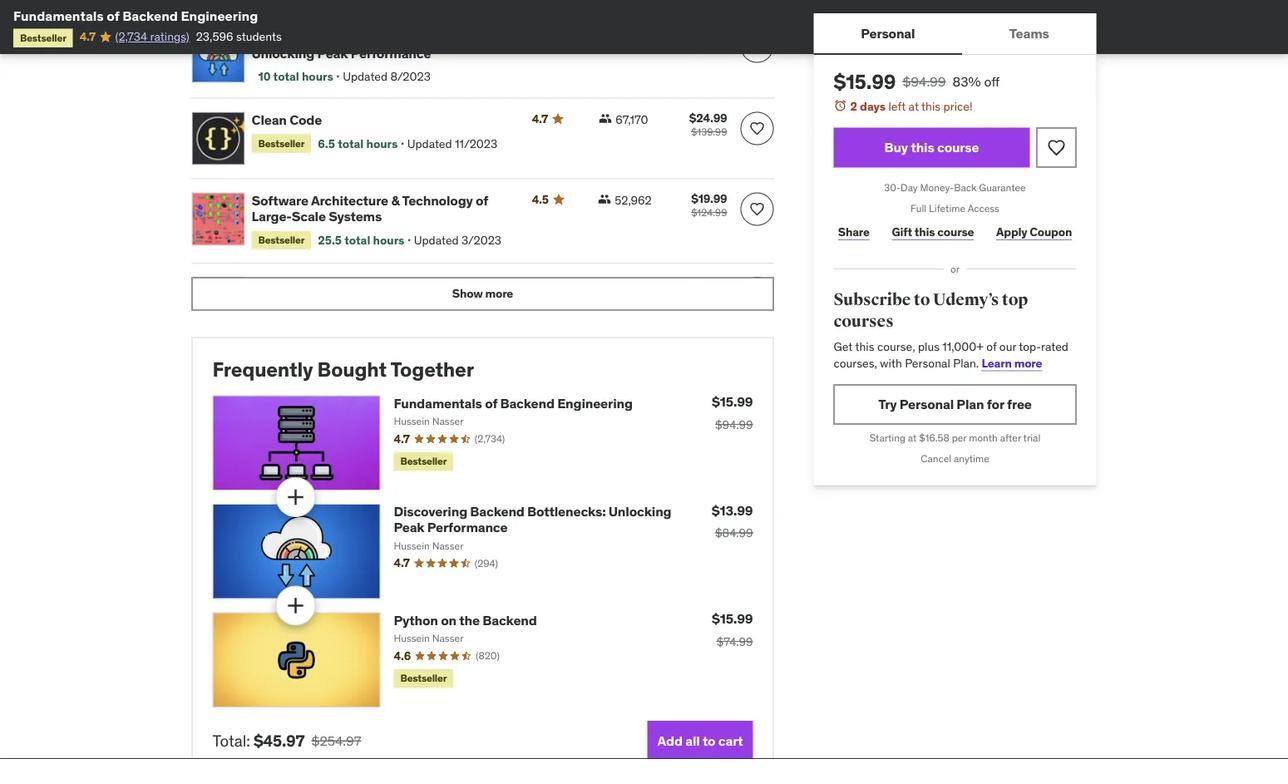 Task type: describe. For each thing, give the bounding box(es) containing it.
try personal plan for free
[[878, 396, 1032, 413]]

apply
[[996, 224, 1027, 239]]

hussein for python
[[394, 633, 430, 645]]

software
[[252, 192, 308, 209]]

discovering for discovering backend bottlenecks: unlocking peak performance
[[252, 29, 325, 46]]

$19.99
[[691, 191, 727, 206]]

try personal plan for free link
[[834, 385, 1077, 425]]

(294)
[[475, 557, 498, 570]]

83%
[[953, 73, 981, 90]]

top-
[[1019, 339, 1041, 354]]

this left price!
[[922, 99, 941, 114]]

2 4.5 from the top
[[532, 277, 549, 292]]

(2,734)
[[475, 433, 505, 446]]

performance for discovering backend bottlenecks: unlocking peak performance hussein nasser
[[427, 519, 508, 537]]

top
[[1002, 290, 1028, 310]]

peak for discovering backend bottlenecks: unlocking peak performance
[[317, 45, 348, 62]]

$15.99 for $15.99 $74.99
[[712, 611, 753, 628]]

back
[[954, 181, 977, 194]]

xsmall image for software architecture & technology of large-scale systems
[[598, 193, 611, 206]]

fundamentals of backend engineering link
[[394, 395, 633, 412]]

1 4.5 from the top
[[532, 192, 549, 207]]

large-
[[252, 208, 292, 225]]

30-
[[884, 181, 901, 194]]

$94.99 for $15.99 $94.99 83% off
[[903, 73, 946, 90]]

hours for code
[[366, 136, 398, 151]]

this for gift
[[915, 224, 935, 239]]

discovering backend bottlenecks: unlocking peak performance
[[252, 29, 464, 62]]

820 reviews element
[[476, 649, 500, 663]]

access
[[968, 202, 1000, 215]]

per
[[952, 432, 967, 445]]

294 reviews element
[[475, 557, 498, 571]]

personal inside "get this course, plus 11,000+ of our top-rated courses, with personal plan."
[[905, 355, 950, 370]]

fundamentals of backend engineering hussein nasser
[[394, 395, 633, 428]]

on
[[441, 612, 457, 629]]

$19.99 $124.99
[[691, 191, 727, 219]]

for
[[987, 396, 1004, 413]]

0 vertical spatial $84.99
[[695, 43, 727, 56]]

coupon
[[1030, 224, 1072, 239]]

nasser inside discovering backend bottlenecks: unlocking peak performance hussein nasser
[[432, 540, 464, 553]]

after
[[1000, 432, 1021, 445]]

ratings)
[[150, 29, 189, 44]]

gift
[[892, 224, 912, 239]]

at inside starting at $16.58 per month after trial cancel anytime
[[908, 432, 917, 445]]

4.6
[[394, 649, 411, 664]]

learn more
[[982, 355, 1042, 370]]

cancel
[[921, 452, 952, 465]]

11,000+
[[943, 339, 984, 354]]

show
[[452, 287, 483, 302]]

get this course, plus 11,000+ of our top-rated courses, with personal plan.
[[834, 339, 1069, 370]]

67,170
[[616, 113, 648, 128]]

udemy's
[[933, 290, 999, 310]]

backend inside python on the backend hussein nasser
[[483, 612, 537, 629]]

25.5
[[318, 233, 342, 248]]

clean code link
[[252, 111, 512, 128]]

frequently bought together
[[212, 358, 474, 383]]

$17.99
[[692, 276, 727, 291]]

lifetime
[[929, 202, 966, 215]]

10 total hours
[[258, 69, 333, 84]]

show more button
[[192, 278, 774, 311]]

this for get
[[855, 339, 875, 354]]

subscribe
[[834, 290, 911, 310]]

plan.
[[953, 355, 979, 370]]

$16.58
[[919, 432, 950, 445]]

0 vertical spatial discovering backend bottlenecks: unlocking peak performance link
[[252, 29, 512, 62]]

guarantee
[[979, 181, 1026, 194]]

learn
[[982, 355, 1012, 370]]

python on the backend link
[[394, 612, 537, 629]]

fundamentals of backend engineering
[[13, 7, 258, 24]]

$124.99
[[691, 206, 727, 219]]

backend master class [golang + postgres + kubernetes + grpc] link
[[252, 277, 512, 310]]

$45.97
[[254, 731, 305, 751]]

personal button
[[814, 13, 962, 53]]

to inside button
[[703, 733, 716, 750]]

all
[[685, 733, 700, 750]]

11/2023
[[455, 136, 497, 151]]

$15.99 $94.99
[[712, 394, 753, 432]]

days
[[860, 99, 886, 114]]

teams
[[1010, 24, 1049, 41]]

2 vertical spatial personal
[[900, 396, 954, 413]]

8/2023
[[390, 69, 431, 84]]

engineering for fundamentals of backend engineering
[[181, 7, 258, 24]]

23,596 students
[[196, 29, 282, 44]]

1 vertical spatial discovering backend bottlenecks: unlocking peak performance link
[[394, 504, 672, 537]]

unlocking for discovering backend bottlenecks: unlocking peak performance hussein nasser
[[609, 504, 672, 521]]

kubernetes
[[262, 293, 334, 310]]

total for code
[[338, 136, 364, 151]]

plus
[[918, 339, 940, 354]]

updated 3/2023
[[414, 233, 502, 248]]

&
[[391, 192, 400, 209]]

off
[[984, 73, 1000, 90]]

more for learn more
[[1014, 355, 1042, 370]]

hours for architecture
[[373, 233, 405, 248]]

$15.99 $94.99 83% off
[[834, 69, 1000, 94]]

0 vertical spatial hours
[[302, 69, 333, 84]]

share button
[[834, 216, 874, 249]]

starting at $16.58 per month after trial cancel anytime
[[870, 432, 1041, 465]]

fundamentals for fundamentals of backend engineering
[[13, 7, 104, 24]]

wishlist image
[[749, 38, 766, 55]]

trial
[[1023, 432, 1041, 445]]

systems
[[329, 208, 382, 225]]

total: $45.97 $254.97
[[212, 731, 361, 751]]

backend master class [golang + postgres + kubernetes + grpc]
[[252, 277, 508, 310]]

[golang
[[390, 277, 439, 294]]

$139.99
[[691, 126, 727, 138]]

fundamentals for fundamentals of backend engineering hussein nasser
[[394, 395, 482, 412]]

day
[[901, 181, 918, 194]]

starting
[[870, 432, 906, 445]]

backend up (2,734 ratings)
[[122, 7, 178, 24]]

updated 11/2023
[[407, 136, 497, 151]]

engineering for fundamentals of backend engineering hussein nasser
[[557, 395, 633, 412]]

class
[[354, 277, 388, 294]]

backend inside "backend master class [golang + postgres + kubernetes + grpc]"
[[252, 277, 306, 294]]

backend inside fundamentals of backend engineering hussein nasser
[[500, 395, 555, 412]]

2734 reviews element
[[475, 432, 505, 446]]

python
[[394, 612, 438, 629]]

(2,734
[[115, 29, 147, 44]]

course for buy this course
[[937, 139, 979, 156]]

software architecture & technology of large-scale systems link
[[252, 192, 512, 225]]



Task type: vqa. For each thing, say whether or not it's contained in the screenshot.
the Discovering Backend Bottlenecks: Unlocking Peak Performance link
yes



Task type: locate. For each thing, give the bounding box(es) containing it.
course up 'back'
[[937, 139, 979, 156]]

1 vertical spatial course
[[938, 224, 974, 239]]

$254.97
[[311, 733, 361, 750]]

bottlenecks:
[[385, 29, 464, 46], [527, 504, 606, 521]]

1 vertical spatial $84.99
[[715, 526, 753, 541]]

price!
[[944, 99, 973, 114]]

total for architecture
[[344, 233, 370, 248]]

1 vertical spatial unlocking
[[609, 504, 672, 521]]

nasser inside python on the backend hussein nasser
[[432, 633, 464, 645]]

+ left kubernetes
[[252, 293, 260, 310]]

0 horizontal spatial bottlenecks:
[[385, 29, 464, 46]]

30-day money-back guarantee full lifetime access
[[884, 181, 1026, 215]]

6.5
[[318, 136, 335, 151]]

1 vertical spatial xsmall image
[[598, 193, 611, 206]]

0 horizontal spatial $94.99
[[715, 417, 753, 432]]

1 horizontal spatial +
[[337, 293, 345, 310]]

xsmall image left the 52,962
[[598, 193, 611, 206]]

0 vertical spatial wishlist image
[[749, 121, 766, 137]]

clean code
[[252, 111, 322, 128]]

cart
[[718, 733, 743, 750]]

$24.99
[[689, 111, 727, 126]]

0 horizontal spatial discovering
[[252, 29, 325, 46]]

this up courses,
[[855, 339, 875, 354]]

$15.99 for $15.99 $94.99 83% off
[[834, 69, 896, 94]]

unlocking inside discovering backend bottlenecks: unlocking peak performance
[[252, 45, 314, 62]]

hussein inside fundamentals of backend engineering hussein nasser
[[394, 416, 430, 428]]

more right show at the left top of page
[[485, 287, 513, 302]]

32,759
[[615, 278, 651, 293]]

total down systems
[[344, 233, 370, 248]]

teams button
[[962, 13, 1097, 53]]

nasser for python
[[432, 633, 464, 645]]

total:
[[212, 731, 250, 751]]

course down lifetime
[[938, 224, 974, 239]]

nasser up on at bottom left
[[432, 540, 464, 553]]

discovering backend bottlenecks: unlocking peak performance link
[[252, 29, 512, 62], [394, 504, 672, 537]]

more inside button
[[485, 287, 513, 302]]

2 vertical spatial updated
[[414, 233, 459, 248]]

of up (2,734) at the left bottom
[[485, 395, 497, 412]]

3 nasser from the top
[[432, 633, 464, 645]]

3 hussein from the top
[[394, 633, 430, 645]]

1 horizontal spatial fundamentals
[[394, 395, 482, 412]]

0 vertical spatial $15.99
[[834, 69, 896, 94]]

scale
[[292, 208, 326, 225]]

share
[[838, 224, 870, 239]]

1 vertical spatial peak
[[394, 519, 425, 537]]

wishlist image
[[749, 121, 766, 137], [1047, 138, 1067, 158], [749, 201, 766, 218]]

anytime
[[954, 452, 990, 465]]

52,962
[[615, 193, 652, 208]]

$74.99
[[717, 635, 753, 649]]

23,596
[[196, 29, 233, 44]]

1 horizontal spatial unlocking
[[609, 504, 672, 521]]

architecture
[[311, 192, 388, 209]]

1 vertical spatial $15.99
[[712, 394, 753, 411]]

discovering for discovering backend bottlenecks: unlocking peak performance hussein nasser
[[394, 504, 467, 521]]

1 vertical spatial bottlenecks:
[[527, 504, 606, 521]]

hussein up python on the bottom of the page
[[394, 540, 430, 553]]

add all to cart button
[[648, 721, 753, 759]]

0 vertical spatial at
[[909, 99, 919, 114]]

with
[[880, 355, 902, 370]]

engineering
[[181, 7, 258, 24], [557, 395, 633, 412]]

to inside subscribe to udemy's top courses
[[914, 290, 930, 310]]

4.7
[[80, 29, 96, 44], [532, 111, 548, 126], [394, 432, 410, 447], [394, 556, 410, 571]]

performance up updated 8/2023
[[351, 45, 431, 62]]

4.7 for (2,734)
[[394, 432, 410, 447]]

1 vertical spatial to
[[703, 733, 716, 750]]

0 horizontal spatial to
[[703, 733, 716, 750]]

1 vertical spatial fundamentals
[[394, 395, 482, 412]]

backend inside discovering backend bottlenecks: unlocking peak performance
[[328, 29, 382, 46]]

1 nasser from the top
[[432, 416, 464, 428]]

bottlenecks: for discovering backend bottlenecks: unlocking peak performance
[[385, 29, 464, 46]]

0 vertical spatial engineering
[[181, 7, 258, 24]]

month
[[969, 432, 998, 445]]

python on the backend hussein nasser
[[394, 612, 537, 645]]

1 vertical spatial more
[[1014, 355, 1042, 370]]

buy this course
[[884, 139, 979, 156]]

backend
[[122, 7, 178, 24], [328, 29, 382, 46], [252, 277, 306, 294], [500, 395, 555, 412], [470, 504, 525, 521], [483, 612, 537, 629]]

alarm image
[[834, 99, 847, 112]]

course inside button
[[937, 139, 979, 156]]

1 horizontal spatial bottlenecks:
[[527, 504, 606, 521]]

free
[[1007, 396, 1032, 413]]

hours down software architecture & technology of large-scale systems link
[[373, 233, 405, 248]]

$15.99 for $15.99 $94.99
[[712, 394, 753, 411]]

1 horizontal spatial peak
[[394, 519, 425, 537]]

1 hussein from the top
[[394, 416, 430, 428]]

of up "(2,734"
[[107, 7, 119, 24]]

backend up the (294)
[[470, 504, 525, 521]]

money-
[[920, 181, 954, 194]]

1 horizontal spatial to
[[914, 290, 930, 310]]

2 hussein from the top
[[394, 540, 430, 553]]

0 vertical spatial total
[[273, 69, 299, 84]]

$84.99 inside $13.99 $84.99
[[715, 526, 753, 541]]

of inside software architecture & technology of large-scale systems
[[476, 192, 488, 209]]

0 vertical spatial fundamentals
[[13, 7, 104, 24]]

hussein down "together" at the left
[[394, 416, 430, 428]]

1 vertical spatial hussein
[[394, 540, 430, 553]]

personal up the $15.99 $94.99 83% off
[[861, 24, 915, 41]]

updated for architecture
[[414, 233, 459, 248]]

0 horizontal spatial peak
[[317, 45, 348, 62]]

full
[[911, 202, 927, 215]]

tab list
[[814, 13, 1097, 55]]

0 vertical spatial xsmall image
[[599, 112, 612, 126]]

0 vertical spatial more
[[485, 287, 513, 302]]

software architecture & technology of large-scale systems
[[252, 192, 488, 225]]

discovering backend bottlenecks: unlocking peak performance link up updated 8/2023
[[252, 29, 512, 62]]

performance up the (294)
[[427, 519, 508, 537]]

$13.99 $84.99
[[712, 502, 753, 541]]

$13.99
[[712, 502, 753, 519]]

hussein inside python on the backend hussein nasser
[[394, 633, 430, 645]]

backend left master
[[252, 277, 306, 294]]

total right 10
[[273, 69, 299, 84]]

performance inside discovering backend bottlenecks: unlocking peak performance
[[351, 45, 431, 62]]

+ left grpc]
[[337, 293, 345, 310]]

updated left 11/2023
[[407, 136, 452, 151]]

course
[[937, 139, 979, 156], [938, 224, 974, 239]]

get
[[834, 339, 853, 354]]

this for buy
[[911, 139, 934, 156]]

hussein for fundamentals
[[394, 416, 430, 428]]

0 vertical spatial unlocking
[[252, 45, 314, 62]]

0 vertical spatial updated
[[343, 69, 388, 84]]

bestseller
[[20, 31, 66, 44], [258, 137, 305, 150], [258, 234, 305, 247], [400, 456, 447, 468], [400, 673, 447, 685]]

discovering inside discovering backend bottlenecks: unlocking peak performance hussein nasser
[[394, 504, 467, 521]]

backend up (2,734) at the left bottom
[[500, 395, 555, 412]]

0 horizontal spatial unlocking
[[252, 45, 314, 62]]

this right buy
[[911, 139, 934, 156]]

$15.99
[[834, 69, 896, 94], [712, 394, 753, 411], [712, 611, 753, 628]]

4.7 for (294)
[[394, 556, 410, 571]]

this right gift
[[915, 224, 935, 239]]

1 vertical spatial performance
[[427, 519, 508, 537]]

1 vertical spatial total
[[338, 136, 364, 151]]

$84.99 left wishlist image
[[695, 43, 727, 56]]

more down the top-
[[1014, 355, 1042, 370]]

course for gift this course
[[938, 224, 974, 239]]

peak for discovering backend bottlenecks: unlocking peak performance hussein nasser
[[394, 519, 425, 537]]

buy
[[884, 139, 908, 156]]

1 vertical spatial updated
[[407, 136, 452, 151]]

discovering inside discovering backend bottlenecks: unlocking peak performance
[[252, 29, 325, 46]]

hussein
[[394, 416, 430, 428], [394, 540, 430, 553], [394, 633, 430, 645]]

1 horizontal spatial engineering
[[557, 395, 633, 412]]

frequently
[[212, 358, 313, 383]]

$94.99 inside the $15.99 $94.99 83% off
[[903, 73, 946, 90]]

$15.99 $74.99
[[712, 611, 753, 649]]

gift this course link
[[888, 216, 979, 249]]

apply coupon button
[[992, 216, 1077, 249]]

bottlenecks: inside discovering backend bottlenecks: unlocking peak performance hussein nasser
[[527, 504, 606, 521]]

of up the 3/2023 on the top of page
[[476, 192, 488, 209]]

at
[[909, 99, 919, 114], [908, 432, 917, 445]]

4.7 for (2,734 ratings)
[[80, 29, 96, 44]]

to right all
[[703, 733, 716, 750]]

rated
[[1041, 339, 1069, 354]]

1 vertical spatial 4.5
[[532, 277, 549, 292]]

xsmall image
[[599, 112, 612, 126], [598, 193, 611, 206]]

backend inside discovering backend bottlenecks: unlocking peak performance hussein nasser
[[470, 504, 525, 521]]

1 vertical spatial engineering
[[557, 395, 633, 412]]

fundamentals inside fundamentals of backend engineering hussein nasser
[[394, 395, 482, 412]]

2 vertical spatial hussein
[[394, 633, 430, 645]]

personal down plus
[[905, 355, 950, 370]]

1 vertical spatial wishlist image
[[1047, 138, 1067, 158]]

1 vertical spatial hours
[[366, 136, 398, 151]]

0 vertical spatial course
[[937, 139, 979, 156]]

2 vertical spatial $15.99
[[712, 611, 753, 628]]

xsmall image for clean code
[[599, 112, 612, 126]]

hours up code
[[302, 69, 333, 84]]

2 horizontal spatial +
[[442, 277, 450, 294]]

1 horizontal spatial more
[[1014, 355, 1042, 370]]

this inside gift this course link
[[915, 224, 935, 239]]

2 vertical spatial wishlist image
[[749, 201, 766, 218]]

backend right the at the bottom of page
[[483, 612, 537, 629]]

$94.99 for $15.99 $94.99
[[715, 417, 753, 432]]

bottlenecks: inside discovering backend bottlenecks: unlocking peak performance
[[385, 29, 464, 46]]

0 vertical spatial performance
[[351, 45, 431, 62]]

our
[[1000, 339, 1016, 354]]

together
[[390, 358, 474, 383]]

bottlenecks: for discovering backend bottlenecks: unlocking peak performance hussein nasser
[[527, 504, 606, 521]]

discovering backend bottlenecks: unlocking peak performance link up the (294)
[[394, 504, 672, 537]]

backend up updated 8/2023
[[328, 29, 382, 46]]

at left $16.58
[[908, 432, 917, 445]]

nasser down on at bottom left
[[432, 633, 464, 645]]

of inside fundamentals of backend engineering hussein nasser
[[485, 395, 497, 412]]

updated down discovering backend bottlenecks: unlocking peak performance
[[343, 69, 388, 84]]

peak
[[317, 45, 348, 62], [394, 519, 425, 537]]

of left our
[[987, 339, 997, 354]]

2 vertical spatial nasser
[[432, 633, 464, 645]]

2 vertical spatial total
[[344, 233, 370, 248]]

wishlist image for software architecture & technology of large-scale systems
[[749, 201, 766, 218]]

updated
[[343, 69, 388, 84], [407, 136, 452, 151], [414, 233, 459, 248]]

nasser down "together" at the left
[[432, 416, 464, 428]]

personal up $16.58
[[900, 396, 954, 413]]

peak inside discovering backend bottlenecks: unlocking peak performance
[[317, 45, 348, 62]]

discovering
[[252, 29, 325, 46], [394, 504, 467, 521]]

2 nasser from the top
[[432, 540, 464, 553]]

hours down "clean code" link
[[366, 136, 398, 151]]

learn more link
[[982, 355, 1042, 370]]

unlocking for discovering backend bottlenecks: unlocking peak performance
[[252, 45, 314, 62]]

0 horizontal spatial engineering
[[181, 7, 258, 24]]

2 days left at this price!
[[850, 99, 973, 114]]

0 vertical spatial bottlenecks:
[[385, 29, 464, 46]]

add all to cart
[[658, 733, 743, 750]]

1 vertical spatial personal
[[905, 355, 950, 370]]

unlocking
[[252, 45, 314, 62], [609, 504, 672, 521]]

hussein down python on the bottom of the page
[[394, 633, 430, 645]]

of inside "get this course, plus 11,000+ of our top-rated courses, with personal plan."
[[987, 339, 997, 354]]

3/2023
[[462, 233, 502, 248]]

code
[[290, 111, 322, 128]]

0 vertical spatial $94.99
[[903, 73, 946, 90]]

0 vertical spatial hussein
[[394, 416, 430, 428]]

of
[[107, 7, 119, 24], [476, 192, 488, 209], [987, 339, 997, 354], [485, 395, 497, 412]]

performance for discovering backend bottlenecks: unlocking peak performance
[[351, 45, 431, 62]]

1 vertical spatial nasser
[[432, 540, 464, 553]]

performance inside discovering backend bottlenecks: unlocking peak performance hussein nasser
[[427, 519, 508, 537]]

engineering inside fundamentals of backend engineering hussein nasser
[[557, 395, 633, 412]]

master
[[309, 277, 351, 294]]

tab list containing personal
[[814, 13, 1097, 55]]

courses
[[834, 311, 894, 332]]

$84.99 down $13.99
[[715, 526, 753, 541]]

0 vertical spatial to
[[914, 290, 930, 310]]

courses,
[[834, 355, 877, 370]]

buy this course button
[[834, 128, 1030, 168]]

+
[[442, 277, 450, 294], [252, 293, 260, 310], [337, 293, 345, 310]]

0 vertical spatial 4.5
[[532, 192, 549, 207]]

updated for code
[[407, 136, 452, 151]]

this inside "get this course, plus 11,000+ of our top-rated courses, with personal plan."
[[855, 339, 875, 354]]

$94.99 inside $15.99 $94.99
[[715, 417, 753, 432]]

1 vertical spatial $94.99
[[715, 417, 753, 432]]

to left udemy's
[[914, 290, 930, 310]]

10
[[258, 69, 271, 84]]

2 vertical spatial hours
[[373, 233, 405, 248]]

0 vertical spatial discovering
[[252, 29, 325, 46]]

hussein inside discovering backend bottlenecks: unlocking peak performance hussein nasser
[[394, 540, 430, 553]]

personal inside button
[[861, 24, 915, 41]]

25.5 total hours
[[318, 233, 405, 248]]

xsmall image left 67,170
[[599, 112, 612, 126]]

nasser for fundamentals
[[432, 416, 464, 428]]

1 vertical spatial discovering
[[394, 504, 467, 521]]

wishlist image for clean code
[[749, 121, 766, 137]]

1 horizontal spatial discovering
[[394, 504, 467, 521]]

6.5 total hours
[[318, 136, 398, 151]]

total right 6.5
[[338, 136, 364, 151]]

updated down technology
[[414, 233, 459, 248]]

+ left show at the left top of page
[[442, 277, 450, 294]]

more for show more
[[485, 287, 513, 302]]

0 horizontal spatial more
[[485, 287, 513, 302]]

1 horizontal spatial $94.99
[[903, 73, 946, 90]]

discovering backend bottlenecks: unlocking peak performance hussein nasser
[[394, 504, 672, 553]]

0 vertical spatial peak
[[317, 45, 348, 62]]

0 vertical spatial personal
[[861, 24, 915, 41]]

peak inside discovering backend bottlenecks: unlocking peak performance hussein nasser
[[394, 519, 425, 537]]

at right left
[[909, 99, 919, 114]]

0 vertical spatial nasser
[[432, 416, 464, 428]]

postgres
[[453, 277, 508, 294]]

1 vertical spatial at
[[908, 432, 917, 445]]

gift this course
[[892, 224, 974, 239]]

0 horizontal spatial fundamentals
[[13, 7, 104, 24]]

$94.99
[[903, 73, 946, 90], [715, 417, 753, 432]]

this inside buy this course button
[[911, 139, 934, 156]]

0 horizontal spatial +
[[252, 293, 260, 310]]

subscribe to udemy's top courses
[[834, 290, 1028, 332]]

nasser inside fundamentals of backend engineering hussein nasser
[[432, 416, 464, 428]]

unlocking inside discovering backend bottlenecks: unlocking peak performance hussein nasser
[[609, 504, 672, 521]]



